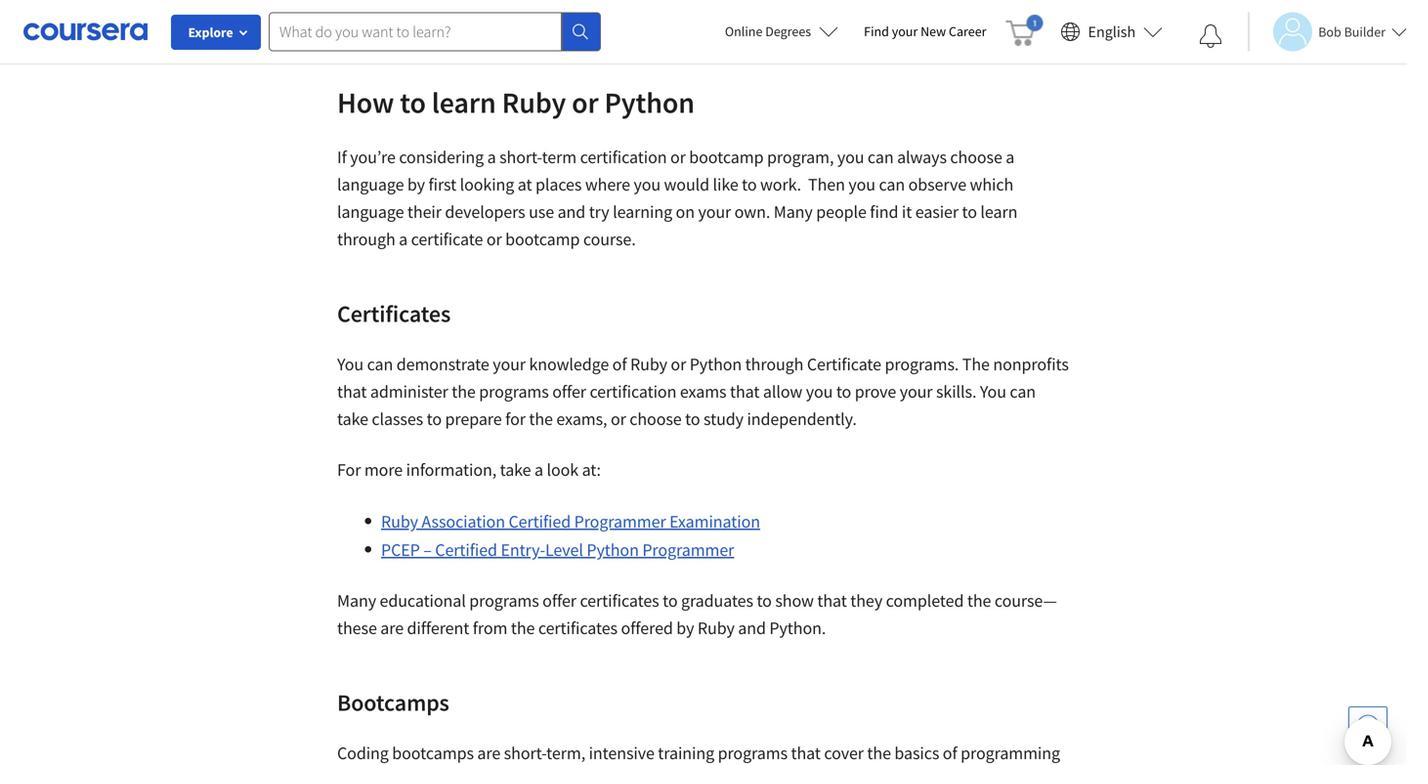 Task type: vqa. For each thing, say whether or not it's contained in the screenshot.
middle any
no



Task type: locate. For each thing, give the bounding box(es) containing it.
bootcamp down use
[[505, 228, 580, 250]]

you up then
[[837, 146, 864, 168]]

by right offered
[[677, 617, 694, 639]]

0 vertical spatial bootcamp
[[689, 146, 764, 168]]

2 vertical spatial programs
[[718, 742, 788, 764]]

0 horizontal spatial by
[[407, 173, 425, 195]]

take left classes
[[337, 408, 368, 430]]

that left 'they'
[[817, 590, 847, 612]]

bob
[[1319, 23, 1342, 41]]

choose up which at the top of the page
[[950, 146, 1002, 168]]

language down you're at left top
[[337, 173, 404, 195]]

to down exams
[[685, 408, 700, 430]]

0 vertical spatial through
[[337, 228, 395, 250]]

0 vertical spatial are
[[380, 617, 404, 639]]

0 vertical spatial take
[[337, 408, 368, 430]]

the
[[962, 353, 990, 375]]

0 horizontal spatial take
[[337, 408, 368, 430]]

1 vertical spatial certified
[[435, 539, 497, 561]]

certification
[[580, 146, 667, 168], [590, 381, 677, 403]]

take left look
[[500, 459, 531, 481]]

certification inside you can demonstrate your knowledge of ruby or python through certificate programs. the nonprofits that administer the programs offer certification exams that allow you to prove your skills. you can take classes to prepare for the exams, or choose to study independently.
[[590, 381, 677, 403]]

1 vertical spatial choose
[[630, 408, 682, 430]]

short-
[[499, 146, 542, 168], [504, 742, 546, 764]]

choose inside if you're considering a short-term certification or bootcamp program, you can always choose a language by first looking at places where you would like to work.  then you can observe which language their developers use and try learning on your own. many people find it easier to learn through a certificate or bootcamp course.
[[950, 146, 1002, 168]]

offer down pcep – certified entry-level python programmer "link"
[[543, 590, 577, 612]]

programs inside many educational programs offer certificates to graduates to show that they completed the course— these are different from the certificates offered by ruby and python.
[[469, 590, 539, 612]]

1 horizontal spatial many
[[774, 201, 813, 223]]

choose inside you can demonstrate your knowledge of ruby or python through certificate programs. the nonprofits that administer the programs offer certification exams that allow you to prove your skills. you can take classes to prepare for the exams, or choose to study independently.
[[630, 408, 682, 430]]

certificate
[[807, 353, 882, 375]]

many educational programs offer certificates to graduates to show that they completed the course— these are different from the certificates offered by ruby and python.
[[337, 590, 1057, 639]]

1 horizontal spatial and
[[738, 617, 766, 639]]

language
[[337, 173, 404, 195], [337, 201, 404, 223]]

to up offered
[[663, 590, 678, 612]]

a
[[487, 146, 496, 168], [1006, 146, 1015, 168], [399, 228, 408, 250], [535, 459, 543, 481]]

1 vertical spatial offer
[[543, 590, 577, 612]]

you up independently.
[[806, 381, 833, 403]]

that inside many educational programs offer certificates to graduates to show that they completed the course— these are different from the certificates offered by ruby and python.
[[817, 590, 847, 612]]

2 vertical spatial python
[[587, 539, 639, 561]]

short- inside coding bootcamps are short-term, intensive training programs that cover the basics of programming
[[504, 742, 546, 764]]

1 horizontal spatial are
[[477, 742, 501, 764]]

or up the would
[[670, 146, 686, 168]]

and left try
[[558, 201, 586, 223]]

python inside ruby association certified programmer examination pcep – certified entry-level python programmer
[[587, 539, 639, 561]]

take
[[337, 408, 368, 430], [500, 459, 531, 481]]

graduates
[[681, 590, 753, 612]]

programs inside you can demonstrate your knowledge of ruby or python through certificate programs. the nonprofits that administer the programs offer certification exams that allow you to prove your skills. you can take classes to prepare for the exams, or choose to study independently.
[[479, 381, 549, 403]]

0 vertical spatial of
[[612, 353, 627, 375]]

can up administer
[[367, 353, 393, 375]]

can left "always"
[[868, 146, 894, 168]]

at:
[[582, 459, 601, 481]]

bob builder button
[[1248, 12, 1407, 51]]

you down certificates at the top left of the page
[[337, 353, 364, 375]]

offer
[[552, 381, 586, 403], [543, 590, 577, 612]]

short- inside if you're considering a short-term certification or bootcamp program, you can always choose a language by first looking at places where you would like to work.  then you can observe which language their developers use and try learning on your own. many people find it easier to learn through a certificate or bootcamp course.
[[499, 146, 542, 168]]

programmer down the at:
[[574, 511, 666, 533]]

1 vertical spatial certification
[[590, 381, 677, 403]]

1 vertical spatial of
[[943, 742, 957, 764]]

learn up considering
[[432, 84, 496, 121]]

1 horizontal spatial choose
[[950, 146, 1002, 168]]

how
[[337, 84, 394, 121]]

that left cover on the bottom of page
[[791, 742, 821, 764]]

knowledge
[[529, 353, 609, 375]]

1 horizontal spatial you
[[980, 381, 1007, 403]]

or right 'exams,' at bottom
[[611, 408, 626, 430]]

1 horizontal spatial learn
[[981, 201, 1018, 223]]

learn
[[432, 84, 496, 121], [981, 201, 1018, 223]]

0 horizontal spatial are
[[380, 617, 404, 639]]

your right find
[[892, 22, 918, 40]]

ruby
[[502, 84, 566, 121], [630, 353, 667, 375], [381, 511, 418, 533], [698, 617, 735, 639]]

0 vertical spatial programs
[[479, 381, 549, 403]]

through
[[337, 228, 395, 250], [745, 353, 804, 375]]

1 horizontal spatial of
[[943, 742, 957, 764]]

degrees
[[765, 22, 811, 40]]

are right bootcamps
[[477, 742, 501, 764]]

programmer
[[574, 511, 666, 533], [642, 539, 734, 561]]

you
[[837, 146, 864, 168], [634, 173, 661, 195], [849, 173, 876, 195], [806, 381, 833, 403]]

many up the these
[[337, 590, 376, 612]]

that inside coding bootcamps are short-term, intensive training programs that cover the basics of programming
[[791, 742, 821, 764]]

0 vertical spatial by
[[407, 173, 425, 195]]

0 horizontal spatial and
[[558, 201, 586, 223]]

0 vertical spatial offer
[[552, 381, 586, 403]]

choose
[[950, 146, 1002, 168], [630, 408, 682, 430]]

certified up entry-
[[509, 511, 571, 533]]

certified
[[509, 511, 571, 533], [435, 539, 497, 561]]

offered
[[621, 617, 673, 639]]

the right cover on the bottom of page
[[867, 742, 891, 764]]

bootcamps
[[337, 688, 449, 717]]

0 horizontal spatial choose
[[630, 408, 682, 430]]

1 vertical spatial learn
[[981, 201, 1018, 223]]

term
[[542, 146, 577, 168]]

None search field
[[269, 12, 601, 51]]

your up for
[[493, 353, 526, 375]]

through up allow
[[745, 353, 804, 375]]

your right the on
[[698, 201, 731, 223]]

you up learning
[[634, 173, 661, 195]]

0 horizontal spatial bootcamp
[[505, 228, 580, 250]]

1 horizontal spatial through
[[745, 353, 804, 375]]

1 horizontal spatial bootcamp
[[689, 146, 764, 168]]

of
[[612, 353, 627, 375], [943, 742, 957, 764]]

ruby right knowledge
[[630, 353, 667, 375]]

of right basics
[[943, 742, 957, 764]]

1 vertical spatial language
[[337, 201, 404, 223]]

of right knowledge
[[612, 353, 627, 375]]

they
[[850, 590, 883, 612]]

you can demonstrate your knowledge of ruby or python through certificate programs. the nonprofits that administer the programs offer certification exams that allow you to prove your skills. you can take classes to prepare for the exams, or choose to study independently.
[[337, 353, 1069, 430]]

which
[[970, 173, 1014, 195]]

0 vertical spatial programmer
[[574, 511, 666, 533]]

certificates left offered
[[538, 617, 618, 639]]

certified down association
[[435, 539, 497, 561]]

for
[[505, 408, 526, 430]]

or
[[572, 84, 599, 121], [670, 146, 686, 168], [487, 228, 502, 250], [671, 353, 686, 375], [611, 408, 626, 430]]

0 horizontal spatial of
[[612, 353, 627, 375]]

1 vertical spatial short-
[[504, 742, 546, 764]]

language left their
[[337, 201, 404, 223]]

a up which at the top of the page
[[1006, 146, 1015, 168]]

certification up 'exams,' at bottom
[[590, 381, 677, 403]]

0 vertical spatial short-
[[499, 146, 542, 168]]

nonprofits
[[993, 353, 1069, 375]]

new
[[921, 22, 946, 40]]

certification up where
[[580, 146, 667, 168]]

demonstrate
[[397, 353, 489, 375]]

1 vertical spatial many
[[337, 590, 376, 612]]

association
[[422, 511, 505, 533]]

1 vertical spatial programs
[[469, 590, 539, 612]]

programmer down examination
[[642, 539, 734, 561]]

programs right training
[[718, 742, 788, 764]]

offer down knowledge
[[552, 381, 586, 403]]

completed
[[886, 590, 964, 612]]

ruby down graduates
[[698, 617, 735, 639]]

0 vertical spatial python
[[604, 84, 695, 121]]

0 vertical spatial certificates
[[580, 590, 659, 612]]

a left look
[[535, 459, 543, 481]]

1 vertical spatial through
[[745, 353, 804, 375]]

training
[[658, 742, 714, 764]]

by
[[407, 173, 425, 195], [677, 617, 694, 639]]

choose down exams
[[630, 408, 682, 430]]

0 vertical spatial certified
[[509, 511, 571, 533]]

0 vertical spatial certification
[[580, 146, 667, 168]]

2 language from the top
[[337, 201, 404, 223]]

short- right bootcamps
[[504, 742, 546, 764]]

0 vertical spatial learn
[[432, 84, 496, 121]]

can
[[868, 146, 894, 168], [879, 173, 905, 195], [367, 353, 393, 375], [1010, 381, 1036, 403]]

programming
[[961, 742, 1060, 764]]

python right level on the bottom left of the page
[[587, 539, 639, 561]]

many right 'own.'
[[774, 201, 813, 223]]

ruby up pcep on the left bottom of page
[[381, 511, 418, 533]]

pcep
[[381, 539, 420, 561]]

course—
[[995, 590, 1057, 612]]

cover
[[824, 742, 864, 764]]

through up certificates at the top left of the page
[[337, 228, 395, 250]]

1 vertical spatial are
[[477, 742, 501, 764]]

0 vertical spatial you
[[337, 353, 364, 375]]

that left administer
[[337, 381, 367, 403]]

by left first
[[407, 173, 425, 195]]

learn down which at the top of the page
[[981, 201, 1018, 223]]

educational
[[380, 590, 466, 612]]

to right like
[[742, 173, 757, 195]]

learn inside if you're considering a short-term certification or bootcamp program, you can always choose a language by first looking at places where you would like to work.  then you can observe which language their developers use and try learning on your own. many people find it easier to learn through a certificate or bootcamp course.
[[981, 201, 1018, 223]]

and
[[558, 201, 586, 223], [738, 617, 766, 639]]

1 vertical spatial and
[[738, 617, 766, 639]]

places
[[536, 173, 582, 195]]

and inside if you're considering a short-term certification or bootcamp program, you can always choose a language by first looking at places where you would like to work.  then you can observe which language their developers use and try learning on your own. many people find it easier to learn through a certificate or bootcamp course.
[[558, 201, 586, 223]]

course.
[[583, 228, 636, 250]]

1 vertical spatial python
[[690, 353, 742, 375]]

1 vertical spatial bootcamp
[[505, 228, 580, 250]]

and down graduates
[[738, 617, 766, 639]]

python inside you can demonstrate your knowledge of ruby or python through certificate programs. the nonprofits that administer the programs offer certification exams that allow you to prove your skills. you can take classes to prepare for the exams, or choose to study independently.
[[690, 353, 742, 375]]

use
[[529, 201, 554, 223]]

to
[[400, 84, 426, 121], [742, 173, 757, 195], [962, 201, 977, 223], [836, 381, 851, 403], [427, 408, 442, 430], [685, 408, 700, 430], [663, 590, 678, 612], [757, 590, 772, 612]]

programs
[[479, 381, 549, 403], [469, 590, 539, 612], [718, 742, 788, 764]]

0 vertical spatial language
[[337, 173, 404, 195]]

by inside many educational programs offer certificates to graduates to show that they completed the course— these are different from the certificates offered by ruby and python.
[[677, 617, 694, 639]]

1 horizontal spatial by
[[677, 617, 694, 639]]

1 vertical spatial take
[[500, 459, 531, 481]]

1 horizontal spatial certified
[[509, 511, 571, 533]]

0 horizontal spatial learn
[[432, 84, 496, 121]]

bob builder
[[1319, 23, 1386, 41]]

0 vertical spatial and
[[558, 201, 586, 223]]

through inside if you're considering a short-term certification or bootcamp program, you can always choose a language by first looking at places where you would like to work.  then you can observe which language their developers use and try learning on your own. many people find it easier to learn through a certificate or bootcamp course.
[[337, 228, 395, 250]]

find
[[870, 201, 899, 223]]

your inside if you're considering a short-term certification or bootcamp program, you can always choose a language by first looking at places where you would like to work.  then you can observe which language their developers use and try learning on your own. many people find it easier to learn through a certificate or bootcamp course.
[[698, 201, 731, 223]]

0 vertical spatial choose
[[950, 146, 1002, 168]]

ruby inside you can demonstrate your knowledge of ruby or python through certificate programs. the nonprofits that administer the programs offer certification exams that allow you to prove your skills. you can take classes to prepare for the exams, or choose to study independently.
[[630, 353, 667, 375]]

certificates up offered
[[580, 590, 659, 612]]

if you're considering a short-term certification or bootcamp program, you can always choose a language by first looking at places where you would like to work.  then you can observe which language their developers use and try learning on your own. many people find it easier to learn through a certificate or bootcamp course.
[[337, 146, 1018, 250]]

ruby association certified programmer examination pcep – certified entry-level python programmer
[[381, 511, 760, 561]]

1 vertical spatial by
[[677, 617, 694, 639]]

programs up for
[[479, 381, 549, 403]]

python up the would
[[604, 84, 695, 121]]

ruby inside many educational programs offer certificates to graduates to show that they completed the course— these are different from the certificates offered by ruby and python.
[[698, 617, 735, 639]]

programs up 'from'
[[469, 590, 539, 612]]

0 vertical spatial many
[[774, 201, 813, 223]]

0 horizontal spatial through
[[337, 228, 395, 250]]

through inside you can demonstrate your knowledge of ruby or python through certificate programs. the nonprofits that administer the programs offer certification exams that allow you to prove your skills. you can take classes to prepare for the exams, or choose to study independently.
[[745, 353, 804, 375]]

for
[[337, 459, 361, 481]]

the
[[452, 381, 476, 403], [529, 408, 553, 430], [967, 590, 991, 612], [511, 617, 535, 639], [867, 742, 891, 764]]

0 horizontal spatial many
[[337, 590, 376, 612]]

online
[[725, 22, 763, 40]]

entry-
[[501, 539, 545, 561]]

bootcamp up like
[[689, 146, 764, 168]]

a down their
[[399, 228, 408, 250]]

1 vertical spatial you
[[980, 381, 1007, 403]]

are inside coding bootcamps are short-term, intensive training programs that cover the basics of programming
[[477, 742, 501, 764]]

you
[[337, 353, 364, 375], [980, 381, 1007, 403]]

you down the
[[980, 381, 1007, 403]]

short- up at
[[499, 146, 542, 168]]

0 horizontal spatial you
[[337, 353, 364, 375]]

find your new career
[[864, 22, 987, 40]]

1 vertical spatial certificates
[[538, 617, 618, 639]]

term,
[[546, 742, 585, 764]]

bootcamp
[[689, 146, 764, 168], [505, 228, 580, 250]]

python
[[604, 84, 695, 121], [690, 353, 742, 375], [587, 539, 639, 561]]

how to learn ruby or python
[[337, 84, 701, 121]]

classes
[[372, 408, 423, 430]]

python up exams
[[690, 353, 742, 375]]

are right the these
[[380, 617, 404, 639]]



Task type: describe. For each thing, give the bounding box(es) containing it.
ruby inside ruby association certified programmer examination pcep – certified entry-level python programmer
[[381, 511, 418, 533]]

the inside coding bootcamps are short-term, intensive training programs that cover the basics of programming
[[867, 742, 891, 764]]

can down nonprofits on the right top of page
[[1010, 381, 1036, 403]]

ruby association certified programmer examination link
[[381, 511, 760, 533]]

intensive
[[589, 742, 655, 764]]

programs.
[[885, 353, 959, 375]]

pcep – certified entry-level python programmer link
[[381, 539, 734, 561]]

the up prepare
[[452, 381, 476, 403]]

try
[[589, 201, 609, 223]]

your inside find your new career link
[[892, 22, 918, 40]]

easier
[[915, 201, 959, 223]]

you inside you can demonstrate your knowledge of ruby or python through certificate programs. the nonprofits that administer the programs offer certification exams that allow you to prove your skills. you can take classes to prepare for the exams, or choose to study independently.
[[806, 381, 833, 403]]

for more information, take a look at:
[[337, 459, 601, 481]]

always
[[897, 146, 947, 168]]

own.
[[735, 201, 770, 223]]

to left show at the bottom right
[[757, 590, 772, 612]]

administer
[[370, 381, 448, 403]]

coding bootcamps are short-term, intensive training programs that cover the basics of programming
[[337, 742, 1060, 765]]

considering
[[399, 146, 484, 168]]

by inside if you're considering a short-term certification or bootcamp program, you can always choose a language by first looking at places where you would like to work.  then you can observe which language their developers use and try learning on your own. many people find it easier to learn through a certificate or bootcamp course.
[[407, 173, 425, 195]]

online degrees
[[725, 22, 811, 40]]

developers
[[445, 201, 525, 223]]

information,
[[406, 459, 497, 481]]

examination
[[670, 511, 760, 533]]

like
[[713, 173, 738, 195]]

show
[[775, 590, 814, 612]]

coding
[[337, 742, 389, 764]]

study
[[704, 408, 744, 430]]

that up study
[[730, 381, 760, 403]]

explore
[[188, 23, 233, 41]]

you're
[[350, 146, 396, 168]]

explore button
[[171, 15, 261, 50]]

take inside you can demonstrate your knowledge of ruby or python through certificate programs. the nonprofits that administer the programs offer certification exams that allow you to prove your skills. you can take classes to prepare for the exams, or choose to study independently.
[[337, 408, 368, 430]]

online degrees button
[[709, 10, 854, 53]]

it
[[902, 201, 912, 223]]

level
[[545, 539, 583, 561]]

can up find on the top of page
[[879, 173, 905, 195]]

where
[[585, 173, 630, 195]]

then
[[808, 173, 845, 195]]

coursera image
[[23, 16, 148, 47]]

independently.
[[747, 408, 857, 430]]

or down developers
[[487, 228, 502, 250]]

1 horizontal spatial take
[[500, 459, 531, 481]]

you up people
[[849, 173, 876, 195]]

to right 'how'
[[400, 84, 426, 121]]

people
[[816, 201, 867, 223]]

looking
[[460, 173, 514, 195]]

your down programs.
[[900, 381, 933, 403]]

What do you want to learn? text field
[[269, 12, 562, 51]]

english button
[[1053, 0, 1171, 64]]

the left the "course—"
[[967, 590, 991, 612]]

many inside if you're considering a short-term certification or bootcamp program, you can always choose a language by first looking at places where you would like to work.  then you can observe which language their developers use and try learning on your own. many people find it easier to learn through a certificate or bootcamp course.
[[774, 201, 813, 223]]

exams
[[680, 381, 727, 403]]

are inside many educational programs offer certificates to graduates to show that they completed the course— these are different from the certificates offered by ruby and python.
[[380, 617, 404, 639]]

builder
[[1344, 23, 1386, 41]]

1 vertical spatial programmer
[[642, 539, 734, 561]]

at
[[518, 173, 532, 195]]

observe
[[908, 173, 967, 195]]

1 language from the top
[[337, 173, 404, 195]]

to right classes
[[427, 408, 442, 430]]

if
[[337, 146, 347, 168]]

to right easier
[[962, 201, 977, 223]]

find your new career link
[[854, 20, 996, 44]]

the right 'from'
[[511, 617, 535, 639]]

find
[[864, 22, 889, 40]]

would
[[664, 173, 710, 195]]

bootcamps
[[392, 742, 474, 764]]

english
[[1088, 22, 1136, 42]]

to down certificate
[[836, 381, 851, 403]]

offer inside many educational programs offer certificates to graduates to show that they completed the course— these are different from the certificates offered by ruby and python.
[[543, 590, 577, 612]]

allow
[[763, 381, 803, 403]]

show notifications image
[[1199, 24, 1223, 48]]

of inside you can demonstrate your knowledge of ruby or python through certificate programs. the nonprofits that administer the programs offer certification exams that allow you to prove your skills. you can take classes to prepare for the exams, or choose to study independently.
[[612, 353, 627, 375]]

exams,
[[556, 408, 607, 430]]

a up "looking"
[[487, 146, 496, 168]]

the right for
[[529, 408, 553, 430]]

shopping cart: 1 item image
[[1006, 15, 1043, 46]]

prove
[[855, 381, 896, 403]]

certificates
[[337, 299, 451, 328]]

more
[[364, 459, 403, 481]]

their
[[407, 201, 442, 223]]

ruby up term
[[502, 84, 566, 121]]

and inside many educational programs offer certificates to graduates to show that they completed the course— these are different from the certificates offered by ruby and python.
[[738, 617, 766, 639]]

program,
[[767, 146, 834, 168]]

certification inside if you're considering a short-term certification or bootcamp program, you can always choose a language by first looking at places where you would like to work.  then you can observe which language their developers use and try learning on your own. many people find it easier to learn through a certificate or bootcamp course.
[[580, 146, 667, 168]]

these
[[337, 617, 377, 639]]

look
[[547, 459, 579, 481]]

python.
[[770, 617, 826, 639]]

first
[[429, 173, 457, 195]]

skills.
[[936, 381, 977, 403]]

offer inside you can demonstrate your knowledge of ruby or python through certificate programs. the nonprofits that administer the programs offer certification exams that allow you to prove your skills. you can take classes to prepare for the exams, or choose to study independently.
[[552, 381, 586, 403]]

from
[[473, 617, 508, 639]]

on
[[676, 201, 695, 223]]

or up term
[[572, 84, 599, 121]]

programs inside coding bootcamps are short-term, intensive training programs that cover the basics of programming
[[718, 742, 788, 764]]

of inside coding bootcamps are short-term, intensive training programs that cover the basics of programming
[[943, 742, 957, 764]]

prepare
[[445, 408, 502, 430]]

or up exams
[[671, 353, 686, 375]]

many inside many educational programs offer certificates to graduates to show that they completed the course— these are different from the certificates offered by ruby and python.
[[337, 590, 376, 612]]

–
[[423, 539, 432, 561]]

help center image
[[1356, 714, 1380, 738]]

0 horizontal spatial certified
[[435, 539, 497, 561]]

basics
[[895, 742, 939, 764]]

different
[[407, 617, 469, 639]]



